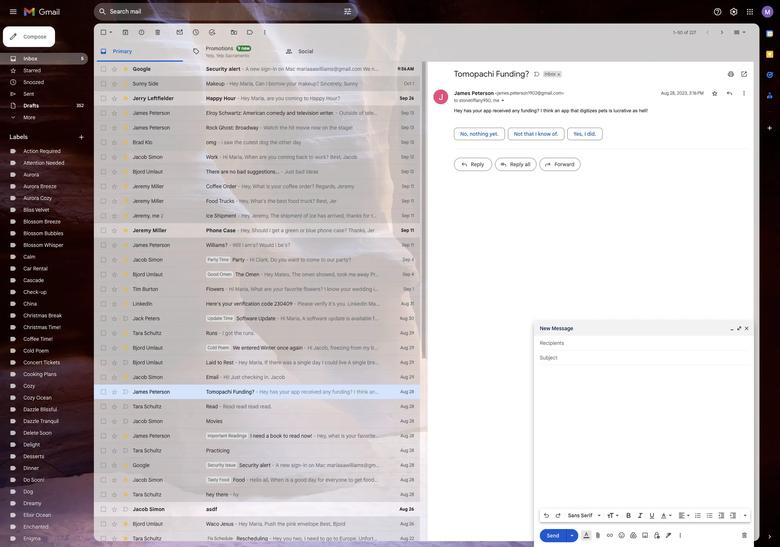 Task type: describe. For each thing, give the bounding box(es) containing it.
your right here's
[[222, 301, 233, 307]]

row containing jerry leftfielder
[[94, 91, 420, 106]]

once
[[277, 345, 289, 351]]

row containing tim burton
[[94, 282, 420, 296]]

- left the hello at left bottom
[[246, 477, 249, 483]]

elroy schwartz: american comedy and television writer. -
[[206, 110, 339, 116]]

broadway
[[236, 124, 259, 131]]

app up movies link
[[291, 389, 300, 395]]

rest
[[224, 359, 234, 366]]

i right breath at the left bottom of page
[[384, 359, 385, 366]]

attention needed link
[[23, 160, 64, 166]]

read.
[[260, 403, 272, 410]]

1 could from the left
[[325, 359, 338, 366]]

sep 13 for watch the hit movie now on the stage!
[[401, 125, 414, 130]]

delete
[[23, 430, 38, 436]]

party?
[[336, 256, 351, 263]]

aurora link
[[23, 171, 39, 178]]

hour?
[[326, 95, 340, 102]]

i left did.
[[585, 130, 586, 137]]

jerry
[[133, 95, 146, 102]]

your down was
[[279, 389, 290, 395]]

james for tomopachi funding? - hey has your app received any funding? i think an app that digitizes pets is lucrative as hell!
[[133, 389, 148, 395]]

party time party - hi clark, do you want to come to our party?
[[208, 256, 351, 263]]

are for maria,
[[267, 95, 274, 102]]

cutest
[[243, 139, 258, 146]]

1 horizontal spatial pets
[[599, 108, 608, 113]]

reply for reply
[[471, 161, 484, 168]]

tasty food food - hello all, when is a good day for everyone to get food? best, jacob
[[208, 477, 406, 483]]

coffee for coffee time!
[[23, 336, 39, 342]]

desserts link
[[23, 453, 44, 460]]

case?
[[334, 227, 347, 234]]

google for security alert
[[133, 462, 150, 469]]

2 umlaut from the top
[[146, 271, 163, 278]]

0 vertical spatial digitizes
[[580, 108, 597, 113]]

1 vertical spatial any
[[323, 389, 331, 395]]

a left green
[[281, 227, 284, 234]]

0 vertical spatial hi
[[223, 154, 228, 160]]

more
[[23, 114, 35, 121]]

9:56 am
[[398, 66, 414, 72]]

breeze for blossom breeze
[[45, 218, 61, 225]]

3 schultz from the top
[[144, 447, 161, 454]]

not starred image
[[711, 90, 719, 97]]

dog
[[260, 139, 269, 146]]

sep 4 for hi
[[403, 257, 414, 262]]

movies
[[206, 418, 223, 425]]

peterson for elroy schwartz: american comedy and television writer. -
[[149, 110, 170, 116]]

2 horizontal spatial that
[[571, 108, 579, 113]]

cozy for cozy link
[[23, 383, 35, 389]]

1 vertical spatial get
[[355, 477, 362, 483]]

30 row from the top
[[94, 487, 420, 502]]

settings image
[[730, 7, 739, 16]]

hey up fix schedule rescheduling -
[[239, 521, 248, 527]]

party inside 'party time party - hi clark, do you want to come to our party?'
[[208, 257, 218, 262]]

- left i
[[218, 139, 220, 146]]

0 vertical spatial alert
[[229, 66, 241, 72]]

5 tara schultz from the top
[[133, 535, 161, 542]]

best, right work? on the top
[[330, 154, 342, 160]]

best, right truck? at the top of the page
[[317, 198, 328, 204]]

indent more ‪(⌘])‬ image
[[730, 512, 737, 519]]

best, right away
[[478, 359, 490, 366]]

james peterson cell
[[454, 90, 564, 97]]

jeremy for food trucks - hey, what's the best food truck? best, jer
[[133, 198, 150, 204]]

indent less ‪(⌘[)‬ image
[[718, 512, 725, 519]]

1 happy from the left
[[206, 95, 222, 102]]

dazzle blissful link
[[23, 406, 57, 413]]

2 28 from the top
[[410, 404, 414, 409]]

Not starred checkbox
[[711, 90, 719, 97]]

the left pink
[[278, 521, 285, 527]]

insert photo image
[[642, 532, 649, 539]]

desserts
[[23, 453, 44, 460]]

email
[[206, 374, 219, 381]]

leftfielder
[[148, 95, 174, 102]]

a left good
[[290, 477, 293, 483]]

aurora breeze link
[[23, 183, 57, 190]]

miller for phone
[[153, 227, 167, 234]]

tickets
[[44, 359, 60, 366]]

code
[[261, 301, 273, 307]]

funding? for tomopachi funding? - hey has your app received any funding? i think an app that digitizes pets is lucrative as hell!
[[233, 389, 255, 395]]

omen inside "good omen the omen -"
[[220, 272, 232, 277]]

sep for coffee order - hey, what is your coffee order? regards, jeremy
[[402, 183, 410, 189]]

dazzle for dazzle tranquil
[[23, 418, 39, 425]]

undo ‪(⌘z)‬ image
[[543, 512, 550, 519]]

0 horizontal spatial hell!
[[463, 389, 472, 395]]

row containing jack peters
[[94, 311, 420, 326]]

forward
[[555, 161, 575, 168]]

4 row from the top
[[94, 106, 420, 120]]

cold poem we entered winter once again -
[[208, 345, 308, 351]]

the right dog
[[270, 139, 278, 146]]

- right '230409'
[[294, 301, 296, 307]]

attach files image
[[595, 532, 602, 539]]

1 horizontal spatial all
[[525, 161, 531, 168]]

1 horizontal spatial omen
[[245, 271, 259, 278]]

2 vertical spatial are
[[221, 168, 229, 175]]

a left book
[[266, 433, 269, 439]]

- right jesus
[[235, 521, 237, 527]]

jeremy miller for food trucks
[[133, 198, 164, 204]]

1 row from the top
[[94, 62, 420, 76]]

0 horizontal spatial digitizes
[[398, 389, 417, 395]]

breeze for aurora breeze
[[40, 183, 57, 190]]

sep for phone case - hey, should i get a green or blue phone case? thanks, jer
[[401, 227, 409, 233]]

2 aug 29 from the top
[[400, 345, 414, 350]]

10 row from the top
[[94, 194, 420, 208]]

1 vertical spatial hi
[[250, 256, 255, 263]]

labels image
[[247, 29, 254, 36]]

check-
[[23, 289, 41, 295]]

move to image
[[230, 29, 238, 36]]

umlaut for waco
[[146, 521, 163, 527]]

3 28 from the top
[[410, 418, 414, 424]]

- up movies
[[219, 403, 222, 410]]

8 row from the top
[[94, 164, 420, 179]]

50
[[678, 30, 683, 35]]

1 vertical spatial received
[[301, 389, 321, 395]]

3 tara schultz from the top
[[133, 447, 161, 454]]

31 row from the top
[[94, 502, 420, 517]]

food
[[288, 198, 299, 204]]

- right rest
[[235, 359, 237, 366]]

brad klo
[[133, 139, 152, 146]]

row containing sunny side
[[94, 76, 420, 91]]

important according to google magic. switch for there are no bad suggestions...
[[122, 168, 129, 175]]

blossom for blossom breeze
[[23, 218, 43, 225]]

Search mail text field
[[110, 8, 323, 15]]

25 row from the top
[[94, 414, 420, 429]]

are for when
[[259, 154, 267, 160]]

important because you marked it as important. switch for tara
[[122, 330, 129, 337]]

0 vertical spatial an
[[555, 108, 560, 113]]

important according to google magic. switch for coffee order
[[122, 183, 129, 190]]

aug 29 for laid to rest - hey maria, if there was a single day i could live a single breath i could take i'd trade all the others away best, bjord
[[400, 360, 414, 365]]

9 important according to google magic. switch from the top
[[122, 256, 129, 263]]

security for alert
[[206, 66, 227, 72]]

schultz for hey
[[144, 491, 161, 498]]

29 for runs - i got the runs.
[[409, 330, 414, 336]]

maria, left if at the bottom left of the page
[[249, 359, 263, 366]]

1 horizontal spatial received
[[493, 108, 511, 113]]

the left others
[[440, 359, 447, 366]]

no, nothing yet. button
[[454, 128, 505, 140]]

- left will
[[229, 242, 231, 248]]

2 vertical spatial that
[[387, 389, 396, 395]]

sep for happy hour - hey maria, are you coming to happy hour?
[[400, 95, 408, 101]]

the left hit
[[280, 124, 288, 131]]

insert signature image
[[665, 532, 673, 539]]

i left need
[[250, 433, 252, 439]]

3 aug 28 from the top
[[401, 418, 414, 424]]

- right work
[[219, 154, 222, 160]]

2 vertical spatial day
[[308, 477, 317, 483]]

umlaut for there
[[146, 168, 163, 175]]

hey right hour
[[241, 95, 250, 102]]

- right case
[[237, 227, 239, 234]]

1 single from the left
[[297, 359, 311, 366]]

sans serif
[[568, 512, 593, 519]]

concert tickets link
[[23, 359, 60, 366]]

row containing jeremy
[[94, 208, 420, 223]]

tomopachi for tomopachi funding? - hey has your app received any funding? i think an app that digitizes pets is lucrative as hell!
[[206, 389, 232, 395]]

14 row from the top
[[94, 252, 420, 267]]

hey up hour
[[230, 80, 239, 87]]

dazzle tranquil
[[23, 418, 59, 425]]

7 row from the top
[[94, 150, 420, 164]]

peterson for williams? - will i am's? would i be's?
[[149, 242, 170, 248]]

- right runs
[[219, 330, 221, 336]]

there are no bad suggestions... - just bad ideas
[[206, 168, 318, 175]]

the right got
[[234, 330, 242, 336]]

ideas
[[306, 168, 318, 175]]

search mail image
[[96, 5, 109, 18]]

new
[[241, 45, 250, 51]]

important according to google magic. switch for work
[[122, 153, 129, 161]]

9 row from the top
[[94, 179, 420, 194]]

i down laid to rest - hey maria, if there was a single day i could live a single breath i could take i'd trade all the others away best, bjord
[[354, 389, 355, 395]]

1 horizontal spatial party
[[233, 256, 245, 263]]

to stonetiffany950 , me
[[454, 98, 500, 103]]

29 row from the top
[[94, 473, 420, 487]]

2 aug 28 from the top
[[401, 404, 414, 409]]

simon for movies
[[148, 418, 163, 425]]

maria, left can
[[240, 80, 254, 87]]

6 aug 28 from the top
[[401, 462, 414, 468]]

concert tickets
[[23, 359, 60, 366]]

send
[[547, 532, 559, 539]]

of.
[[552, 130, 558, 137]]

sep 11 for jeremy
[[402, 183, 414, 189]]

aug 26 for waco jesus
[[400, 521, 414, 527]]

hey up read.
[[260, 389, 269, 395]]

1 vertical spatial me
[[152, 212, 159, 219]]

1 13 from the top
[[410, 110, 414, 116]]

tomopachi for tomopachi funding?
[[454, 69, 494, 79]]

toggle split pane mode image
[[733, 29, 741, 36]]

time for software
[[223, 316, 233, 321]]

the right saw
[[234, 139, 242, 146]]

james for rock ghost: broadway - watch the hit movie now on the stage!
[[133, 124, 148, 131]]

- down clark,
[[261, 271, 263, 278]]

aug 22
[[401, 536, 414, 541]]

tab list containing promotions
[[94, 41, 760, 62]]

- right makeup
[[226, 80, 228, 87]]

1 horizontal spatial read
[[248, 403, 259, 410]]

miller for food
[[151, 198, 164, 204]]

1 for flowers -
[[413, 286, 414, 292]]

push
[[265, 521, 276, 527]]

1 bad from the left
[[237, 168, 246, 175]]

sep 11 for blue
[[401, 227, 414, 233]]

1 horizontal spatial alert
[[260, 462, 271, 469]]

1 horizontal spatial think
[[544, 108, 554, 113]]

3 bjord umlaut from the top
[[133, 345, 163, 351]]

truck?
[[301, 198, 315, 204]]

app down to stonetiffany950 , me
[[484, 108, 492, 113]]

2 read from the left
[[223, 403, 235, 410]]

ghost:
[[219, 124, 234, 131]]

rescheduling
[[237, 535, 268, 542]]

21 row from the top
[[94, 355, 504, 370]]

suggestions...
[[247, 168, 280, 175]]

11 for jer
[[411, 198, 414, 204]]

5 28 from the top
[[410, 448, 414, 453]]

1 vertical spatial has
[[270, 389, 278, 395]]

sans serif option
[[567, 512, 597, 519]]

5 schultz from the top
[[144, 535, 161, 542]]

required
[[40, 148, 61, 154]]

- down checking
[[256, 389, 258, 395]]

- right flowers
[[225, 286, 228, 292]]

tara schultz for read - read read read read.
[[133, 403, 161, 410]]

1 50 of 227
[[673, 30, 697, 35]]

sep for ice shipment -
[[402, 213, 410, 218]]

add to tasks image
[[208, 29, 216, 36]]

check-up
[[23, 289, 47, 295]]

i left live
[[322, 359, 323, 366]]

33 row from the top
[[94, 531, 420, 546]]

- right writer.
[[336, 110, 338, 116]]

0 vertical spatial cozy
[[40, 195, 52, 201]]

if
[[265, 359, 268, 366]]

hour
[[224, 95, 236, 102]]

google for -
[[133, 66, 151, 72]]

important because you marked it as important. switch for bjord
[[122, 344, 129, 352]]

yes,
[[574, 130, 583, 137]]

app down >
[[562, 108, 570, 113]]

Subject field
[[540, 354, 749, 361]]

important according to google magic. switch for here's your verification code 230409
[[122, 300, 129, 307]]

0 horizontal spatial read
[[236, 403, 247, 410]]

a
[[348, 359, 351, 366]]

to left stonetiffany950
[[454, 98, 458, 103]]

2 29 from the top
[[409, 345, 414, 350]]

1 horizontal spatial any
[[512, 108, 520, 113]]

phone
[[206, 227, 222, 234]]

omg
[[206, 139, 216, 146]]

0 horizontal spatial when
[[245, 154, 258, 160]]

sep for williams? - will i am's? would i be's?
[[402, 242, 410, 248]]

a right was
[[293, 359, 296, 366]]

good
[[208, 272, 219, 277]]

james peterson for elroy schwartz: american comedy and television writer.
[[133, 110, 170, 116]]

minimize image
[[729, 325, 735, 331]]

1 horizontal spatial funding?
[[521, 108, 540, 113]]

11 for blue
[[411, 227, 414, 233]]

15 row from the top
[[94, 267, 420, 282]]

blossom breeze link
[[23, 218, 61, 225]]

1 horizontal spatial as
[[633, 108, 638, 113]]

1 sunny from the left
[[133, 80, 147, 87]]

- right order
[[238, 183, 240, 190]]

want
[[288, 256, 299, 263]]

0 vertical spatial me
[[493, 98, 500, 103]]

1 28 from the top
[[410, 389, 414, 394]]

enigma
[[23, 535, 41, 542]]

0 vertical spatial has
[[464, 108, 472, 113]]

james.peterson1902@gmail.com
[[498, 90, 562, 96]]

come
[[307, 256, 320, 263]]

hit
[[289, 124, 295, 131]]

1 horizontal spatial update
[[259, 315, 276, 322]]

to right want
[[301, 256, 305, 263]]

blossom whisper
[[23, 242, 64, 248]]

to up 'television'
[[304, 95, 309, 102]]

to left the our
[[321, 256, 326, 263]]

2 vertical spatial you
[[278, 256, 287, 263]]

to right everyone
[[349, 477, 353, 483]]

hey right rest
[[239, 359, 248, 366]]

the
[[235, 271, 244, 278]]

1 vertical spatial lucrative
[[435, 389, 455, 395]]

to right book
[[283, 433, 288, 439]]

here's
[[206, 301, 221, 307]]

24 row from the top
[[94, 399, 420, 414]]

29 for laid to rest - hey maria, if there was a single day i could live a single breath i could take i'd trade all the others away best, bjord
[[409, 360, 414, 365]]

28 row from the top
[[94, 458, 420, 473]]

5 jacob simon from the top
[[133, 477, 163, 483]]

app down breath at the left bottom of page
[[377, 389, 386, 395]]

0 vertical spatial get
[[272, 227, 280, 234]]

- left hy
[[230, 491, 232, 498]]

maria, left push
[[249, 521, 263, 527]]

advanced search options image
[[341, 4, 355, 19]]

movies link
[[206, 418, 380, 425]]

james peterson for rock ghost: broadway
[[133, 124, 170, 131]]

the left the best
[[268, 198, 276, 204]]

jacob simon for work
[[133, 154, 163, 160]]

rental
[[33, 265, 48, 272]]

i left be's?
[[275, 242, 277, 248]]

2 horizontal spatial read
[[289, 433, 300, 439]]

12 for there are no bad suggestions... - just bad ideas
[[410, 169, 414, 174]]

1 sep 13 from the top
[[401, 110, 414, 116]]

update time software update -
[[208, 315, 281, 322]]

check-up link
[[23, 289, 47, 295]]

new message dialog
[[534, 321, 754, 547]]

2 happy from the left
[[310, 95, 325, 102]]

2 could from the left
[[387, 359, 400, 366]]

insert files using drive image
[[630, 532, 637, 539]]

the right on
[[329, 124, 337, 131]]

aug 29 for runs - i got the runs.
[[400, 330, 414, 336]]

sep for work - hi maria, when are you coming back to work? best, jacob
[[401, 154, 409, 160]]

3 umlaut from the top
[[146, 345, 163, 351]]

- down the sacramento
[[242, 66, 244, 72]]

1 horizontal spatial there
[[269, 359, 282, 366]]

dazzle tranquil link
[[23, 418, 59, 425]]

break
[[48, 312, 62, 319]]

social tab
[[280, 41, 372, 62]]

0 vertical spatial 1
[[673, 30, 675, 35]]

enchanted link
[[23, 524, 48, 530]]

security up the hello at left bottom
[[239, 462, 259, 469]]

1 vertical spatial there
[[216, 491, 228, 498]]

report spam image
[[138, 29, 145, 36]]

soon!
[[31, 477, 44, 483]]

22 row from the top
[[94, 370, 420, 385]]

bulleted list ‪(⌘⇧8)‬ image
[[706, 512, 714, 519]]

1 vertical spatial just
[[231, 374, 241, 381]]

important according to google magic. switch for omg
[[122, 139, 129, 146]]

- down '230409'
[[277, 315, 279, 322]]

1 vertical spatial jer
[[367, 227, 375, 234]]

jacob simon for asdf
[[133, 506, 165, 513]]

- right trucks
[[236, 198, 238, 204]]

19 row from the top
[[94, 326, 420, 341]]

to right back
[[309, 154, 314, 160]]

dazzle for dazzle blissful
[[23, 406, 39, 413]]

1 horizontal spatial just
[[285, 168, 294, 175]]

that inside button
[[524, 130, 534, 137]]

i right can
[[266, 80, 267, 87]]

christmas break link
[[23, 312, 62, 319]]

0 horizontal spatial food
[[206, 198, 218, 204]]

32 row from the top
[[94, 517, 420, 531]]

your right borrow
[[287, 80, 297, 87]]

best, right envelope
[[320, 521, 332, 527]]

- down push
[[269, 535, 272, 542]]

0 vertical spatial jer
[[329, 198, 337, 204]]

best, right food? in the bottom of the page
[[378, 477, 390, 483]]

good omen the omen -
[[208, 271, 264, 278]]

230409
[[274, 301, 293, 307]]

- right hour
[[237, 95, 240, 102]]

up
[[41, 289, 47, 295]]

new message
[[540, 325, 574, 332]]

waco jesus - hey maria, push the pink envelope best, bjord
[[206, 521, 345, 527]]

sans
[[568, 512, 580, 519]]

important according to google magic. switch for flowers
[[122, 285, 129, 293]]

1 read from the left
[[206, 403, 218, 410]]

laid to rest - hey maria, if there was a single day i could live a single breath i could take i'd trade all the others away best, bjord
[[206, 359, 504, 366]]

delete image
[[154, 29, 161, 36]]

discard draft ‪(⌘⇧d)‬ image
[[741, 532, 749, 539]]

time! for coffee time!
[[40, 336, 53, 342]]

28,
[[670, 90, 676, 96]]

- down practicing link
[[272, 462, 274, 469]]

i right should
[[269, 227, 271, 234]]

aurora cozy
[[23, 195, 52, 201]]

formatting options toolbar
[[540, 509, 751, 522]]

3 tara from the top
[[133, 447, 143, 454]]

more send options image
[[569, 532, 576, 539]]

cold for cold poem
[[23, 347, 34, 354]]



Task type: locate. For each thing, give the bounding box(es) containing it.
numbered list ‪(⌘⇧7)‬ image
[[695, 512, 702, 519]]

1 12 from the top
[[410, 154, 414, 160]]

, left the 2
[[150, 212, 151, 219]]

starred link
[[23, 67, 41, 74]]

poem for cold poem
[[36, 347, 49, 354]]

food?
[[364, 477, 377, 483]]

hey,
[[242, 183, 252, 190], [239, 198, 249, 204], [241, 227, 251, 234]]

23 row from the top
[[94, 385, 472, 399]]

update down here's
[[208, 316, 222, 321]]

0 horizontal spatial received
[[301, 389, 321, 395]]

coming for back
[[278, 154, 295, 160]]

will
[[233, 242, 241, 248]]

1 horizontal spatial when
[[271, 477, 284, 483]]

labels navigation
[[0, 23, 94, 547]]

main menu image
[[9, 7, 18, 16]]

0 horizontal spatial reply
[[471, 161, 484, 168]]

umlaut for laid
[[146, 359, 163, 366]]

day right the "other"
[[293, 139, 301, 146]]

29 for email - hi! just checking in. jacob
[[409, 374, 414, 380]]

cascade link
[[23, 277, 44, 284]]

starred
[[23, 67, 41, 74]]

0 horizontal spatial think
[[357, 389, 368, 395]]

hi left clark,
[[250, 256, 255, 263]]

time! down christmas time! link on the left of the page
[[40, 336, 53, 342]]

primary
[[113, 48, 132, 54]]

regards,
[[316, 183, 336, 190]]

hey, for hey, what is your coffee order? regards, jeremy
[[242, 183, 252, 190]]

1 horizontal spatial an
[[555, 108, 560, 113]]

single
[[297, 359, 311, 366], [353, 359, 366, 366]]

james peterson for tomopachi funding?
[[133, 389, 170, 395]]

2 12 from the top
[[410, 169, 414, 174]]

1 vertical spatial sep 4
[[403, 272, 414, 277]]

1 vertical spatial aug 26
[[400, 521, 414, 527]]

read
[[206, 403, 218, 410], [223, 403, 235, 410]]

you for when
[[268, 154, 277, 160]]

primary tab
[[94, 41, 186, 62]]

important because you marked it as important. switch
[[122, 330, 129, 337], [122, 344, 129, 352]]

security down yelp
[[206, 66, 227, 72]]

gmail image
[[23, 4, 63, 19]]

1 horizontal spatial reply
[[510, 161, 524, 168]]

sep 4 for -
[[403, 272, 414, 277]]

1 4 from the top
[[412, 257, 414, 262]]

security left issue
[[208, 462, 224, 468]]

1 umlaut from the top
[[146, 168, 163, 175]]

funding? inside row
[[233, 389, 255, 395]]

5 important according to google magic. switch from the top
[[122, 197, 129, 205]]

important according to google magic. switch
[[122, 139, 129, 146], [122, 153, 129, 161], [122, 168, 129, 175], [122, 183, 129, 190], [122, 197, 129, 205], [122, 212, 129, 219], [122, 227, 129, 234], [122, 241, 129, 249], [122, 256, 129, 263], [122, 271, 129, 278], [122, 285, 129, 293], [122, 300, 129, 307]]

ocean for elixir ocean
[[36, 512, 51, 518]]

aug 29 left trade
[[400, 360, 414, 365]]

row containing brad klo
[[94, 135, 420, 150]]

1 horizontal spatial coffee
[[206, 183, 222, 190]]

1 horizontal spatial could
[[387, 359, 400, 366]]

insert emoji ‪(⌘⇧2)‬ image
[[618, 532, 626, 539]]

there right if at the bottom left of the page
[[269, 359, 282, 366]]

reply
[[471, 161, 484, 168], [510, 161, 524, 168]]

alert down the sacramento
[[229, 66, 241, 72]]

aurora down "attention"
[[23, 171, 39, 178]]

archive image
[[122, 29, 129, 36]]

6 row from the top
[[94, 135, 420, 150]]

tara for hey there - hy
[[133, 491, 143, 498]]

tomopachi down the email
[[206, 389, 232, 395]]

, inside row
[[150, 212, 151, 219]]

cozy down cozy link
[[23, 394, 35, 401]]

jer right thanks,
[[367, 227, 375, 234]]

0 horizontal spatial cold
[[23, 347, 34, 354]]

0 vertical spatial day
[[293, 139, 301, 146]]

tab list
[[760, 23, 780, 521], [94, 41, 760, 62]]

trade
[[419, 359, 432, 366]]

read - read read read read.
[[206, 403, 272, 410]]

0 horizontal spatial just
[[231, 374, 241, 381]]

2 vertical spatial miller
[[153, 227, 167, 234]]

no,
[[460, 130, 469, 137]]

- right now! on the bottom of the page
[[314, 433, 316, 439]]

inbox for inbox link
[[23, 55, 37, 62]]

drafts
[[23, 102, 39, 109]]

poem for cold poem we entered winter once again -
[[218, 345, 229, 350]]

flowers
[[206, 286, 224, 292]]

reply link
[[454, 158, 492, 171]]

peters
[[145, 315, 160, 322]]

1 horizontal spatial inbox
[[545, 71, 556, 77]]

sunny
[[133, 80, 147, 87], [344, 80, 358, 87]]

2 bjord umlaut from the top
[[133, 271, 163, 278]]

8 aug 28 from the top
[[401, 492, 414, 497]]

blossom up calm
[[23, 242, 43, 248]]

omen
[[245, 271, 259, 278], [220, 272, 232, 277]]

cozy ocean link
[[23, 394, 52, 401]]

4 for -
[[412, 272, 414, 277]]

hey, left the what
[[242, 183, 252, 190]]

0 vertical spatial 13
[[410, 110, 414, 116]]

your left coffee
[[271, 183, 282, 190]]

dreamy link
[[23, 500, 41, 507]]

do
[[271, 256, 277, 263], [23, 477, 30, 483]]

important according to google magic. switch for phone case
[[122, 227, 129, 234]]

tara schultz for hey there - hy
[[133, 491, 161, 498]]

coffee for coffee order - hey, what is your coffee order? regards, jeremy
[[206, 183, 222, 190]]

2 vertical spatial cozy
[[23, 394, 35, 401]]

sep 13 for i saw the cutest dog the other day
[[401, 139, 414, 145]]

tara for read - read read read read.
[[133, 403, 143, 410]]

important according to google magic. switch for food trucks
[[122, 197, 129, 205]]

tomopachi inside row
[[206, 389, 232, 395]]

3 sep 13 from the top
[[401, 139, 414, 145]]

simon for asdf
[[149, 506, 165, 513]]

again
[[290, 345, 303, 351]]

simon for work
[[148, 154, 163, 160]]

4 important according to google magic. switch from the top
[[122, 183, 129, 190]]

1 horizontal spatial single
[[353, 359, 366, 366]]

29 left trade
[[409, 360, 414, 365]]

dog link
[[23, 488, 33, 495]]

an down breath at the left bottom of page
[[370, 389, 375, 395]]

3 blossom from the top
[[23, 242, 43, 248]]

0 vertical spatial hey,
[[242, 183, 252, 190]]

christmas up coffee time!
[[23, 324, 47, 331]]

comedy
[[267, 110, 285, 116]]

- down williams? - will i am's? would i be's? at the top of page
[[246, 256, 249, 263]]

when right all,
[[271, 477, 284, 483]]

poem inside labels navigation
[[36, 347, 49, 354]]

digitizes up did.
[[580, 108, 597, 113]]

get right should
[[272, 227, 280, 234]]

thanks,
[[348, 227, 366, 234]]

1 right oct
[[413, 81, 414, 86]]

- down work - hi maria, when are you coming back to work? best, jacob
[[281, 168, 283, 175]]

to
[[304, 95, 309, 102], [454, 98, 458, 103], [309, 154, 314, 160], [301, 256, 305, 263], [321, 256, 326, 263], [217, 359, 222, 366], [283, 433, 288, 439], [349, 477, 353, 483]]

important according to google magic. switch for ice shipment
[[122, 212, 129, 219]]

sacramento
[[225, 53, 249, 58]]

all down not that i know of.
[[525, 161, 531, 168]]

hi right work
[[223, 154, 228, 160]]

1 vertical spatial aurora
[[23, 183, 39, 190]]

4 tara from the top
[[133, 491, 143, 498]]

sep 12 for there are no bad suggestions... - just bad ideas
[[401, 169, 414, 174]]

1 29 from the top
[[409, 330, 414, 336]]

hey down stonetiffany950
[[454, 108, 463, 113]]

action
[[23, 148, 38, 154]]

0 vertical spatial funding?
[[521, 108, 540, 113]]

1 vertical spatial you
[[268, 154, 277, 160]]

time for party
[[219, 257, 229, 262]]

pets down trade
[[418, 389, 429, 395]]

5 aug 28 from the top
[[401, 448, 414, 453]]

1 vertical spatial sep 12
[[401, 169, 414, 174]]

1 horizontal spatial hell!
[[639, 108, 648, 113]]

0 vertical spatial hell!
[[639, 108, 648, 113]]

1 vertical spatial funding?
[[332, 389, 353, 395]]

i down james.peterson1902@gmail.com
[[541, 108, 542, 113]]

time inside 'party time party - hi clark, do you want to come to our party?'
[[219, 257, 229, 262]]

funding? up james peterson < james.peterson1902@gmail.com >
[[496, 69, 529, 79]]

digitizes down take on the bottom right of page
[[398, 389, 417, 395]]

there right hey
[[216, 491, 228, 498]]

0 vertical spatial any
[[512, 108, 520, 113]]

2 christmas from the top
[[23, 324, 47, 331]]

- right shipment
[[238, 212, 240, 219]]

26 row from the top
[[94, 429, 420, 443]]

bjord umlaut for there are no bad suggestions...
[[133, 168, 163, 175]]

poem inside cold poem we entered winter once again -
[[218, 345, 229, 350]]

important according to google magic. switch for williams?
[[122, 241, 129, 249]]

maria, up no
[[229, 154, 243, 160]]

26 for waco jesus - hey maria, push the pink envelope best, bjord
[[409, 521, 414, 527]]

2 tara schultz from the top
[[133, 403, 161, 410]]

1 vertical spatial hey,
[[239, 198, 249, 204]]

dinner link
[[23, 465, 39, 472]]

3 aurora from the top
[[23, 195, 39, 201]]

11 for jeremy
[[411, 183, 414, 189]]

29 up i'd
[[409, 345, 414, 350]]

coffee time!
[[23, 336, 53, 342]]

1 vertical spatial think
[[357, 389, 368, 395]]

1 horizontal spatial read
[[223, 403, 235, 410]]

tara for runs - i got the runs.
[[133, 330, 143, 336]]

0 horizontal spatial me
[[152, 212, 159, 219]]

tomopachi funding? main content
[[94, 23, 760, 547]]

0 vertical spatial time!
[[48, 324, 61, 331]]

1 vertical spatial an
[[370, 389, 375, 395]]

to right laid in the left of the page
[[217, 359, 222, 366]]

miller for coffee
[[151, 183, 164, 190]]

got
[[225, 330, 233, 336]]

need
[[253, 433, 265, 439]]

underline ‪(⌘u)‬ image
[[649, 512, 656, 520]]

4 umlaut from the top
[[146, 359, 163, 366]]

our
[[327, 256, 335, 263]]

enchanted
[[23, 524, 48, 530]]

13
[[410, 110, 414, 116], [410, 125, 414, 130], [410, 139, 414, 145]]

0 vertical spatial christmas
[[23, 312, 47, 319]]

2 blossom from the top
[[23, 230, 43, 237]]

food inside tasty food food - hello all, when is a good day for everyone to get food? best, jacob
[[219, 477, 230, 483]]

7 important according to google magic. switch from the top
[[122, 227, 129, 234]]

row
[[94, 62, 420, 76], [94, 76, 420, 91], [94, 91, 420, 106], [94, 106, 420, 120], [94, 120, 420, 135], [94, 135, 420, 150], [94, 150, 420, 164], [94, 164, 420, 179], [94, 179, 420, 194], [94, 194, 420, 208], [94, 208, 420, 223], [94, 223, 420, 238], [94, 238, 420, 252], [94, 252, 420, 267], [94, 267, 420, 282], [94, 282, 420, 296], [94, 296, 420, 311], [94, 311, 420, 326], [94, 326, 420, 341], [94, 341, 420, 355], [94, 355, 504, 370], [94, 370, 420, 385], [94, 385, 472, 399], [94, 399, 420, 414], [94, 414, 420, 429], [94, 429, 420, 443], [94, 443, 420, 458], [94, 458, 420, 473], [94, 473, 420, 487], [94, 487, 420, 502], [94, 502, 420, 517], [94, 517, 420, 531], [94, 531, 420, 546]]

cold inside labels navigation
[[23, 347, 34, 354]]

2 sep 12 from the top
[[401, 169, 414, 174]]

29
[[409, 330, 414, 336], [409, 345, 414, 350], [409, 360, 414, 365], [409, 374, 414, 380]]

4 28 from the top
[[410, 433, 414, 438]]

live
[[339, 359, 347, 366]]

ocean up dazzle blissful
[[36, 394, 52, 401]]

omen right the
[[245, 271, 259, 278]]

security inside security issue security alert -
[[208, 462, 224, 468]]

all
[[525, 161, 531, 168], [433, 359, 438, 366]]

0 vertical spatial there
[[269, 359, 282, 366]]

aurora for the aurora link
[[23, 171, 39, 178]]

8 important according to google magic. switch from the top
[[122, 241, 129, 249]]

0 vertical spatial just
[[285, 168, 294, 175]]

cozy ocean
[[23, 394, 52, 401]]

12 important according to google magic. switch from the top
[[122, 300, 129, 307]]

christmas for christmas break
[[23, 312, 47, 319]]

schultz for read
[[144, 403, 161, 410]]

is
[[609, 108, 613, 113], [266, 183, 270, 190], [430, 389, 434, 395], [285, 477, 289, 483]]

1 vertical spatial time
[[223, 316, 233, 321]]

3 row from the top
[[94, 91, 420, 106]]

1 vertical spatial 26
[[409, 506, 414, 512]]

james for williams? - will i am's? would i be's?
[[133, 242, 148, 248]]

cold
[[208, 345, 217, 350], [23, 347, 34, 354]]

plans
[[44, 371, 57, 378]]

christmas for christmas time!
[[23, 324, 47, 331]]

watch
[[264, 124, 278, 131]]

coffee
[[206, 183, 222, 190], [23, 336, 39, 342]]

8 28 from the top
[[410, 492, 414, 497]]

pop out image
[[737, 325, 743, 331]]

ice
[[206, 212, 213, 219]]

4 aug 28 from the top
[[401, 433, 414, 438]]

jeremy miller for phone case
[[133, 227, 167, 234]]

0 vertical spatial coming
[[286, 95, 303, 102]]

12 row from the top
[[94, 223, 420, 238]]

1 vertical spatial 1
[[413, 81, 414, 86]]

fix
[[208, 536, 213, 541]]

your down to stonetiffany950 , me
[[473, 108, 482, 113]]

0 horizontal spatial funding?
[[233, 389, 255, 395]]

blue
[[306, 227, 316, 234]]

- right again
[[304, 345, 306, 351]]

1 vertical spatial 4
[[412, 272, 414, 277]]

jack
[[133, 315, 144, 322]]

more options image
[[678, 532, 683, 539]]

7 aug 28 from the top
[[401, 477, 414, 483]]

show details image
[[501, 98, 505, 103]]

27 row from the top
[[94, 443, 420, 458]]

received down show details image
[[493, 108, 511, 113]]

5 james peterson from the top
[[133, 433, 170, 439]]

maria, down can
[[251, 95, 266, 102]]

happy left hour?
[[310, 95, 325, 102]]

toggle confidential mode image
[[653, 532, 661, 539]]

more image
[[261, 29, 269, 36]]

2 vertical spatial 1
[[413, 286, 414, 292]]

others
[[449, 359, 464, 366]]

time down williams?
[[219, 257, 229, 262]]

1 google from the top
[[133, 66, 151, 72]]

tasty
[[208, 477, 218, 483]]

0 horizontal spatial sunny
[[133, 80, 147, 87]]

1 james peterson from the top
[[133, 110, 170, 116]]

2 vertical spatial 13
[[410, 139, 414, 145]]

2 single from the left
[[353, 359, 366, 366]]

sep 1
[[404, 286, 414, 292]]

aug 29 for email - hi! just checking in. jacob
[[400, 374, 414, 380]]

time inside the update time software update -
[[223, 316, 233, 321]]

13 for watch the hit movie now on the stage!
[[410, 125, 414, 130]]

elixir ocean link
[[23, 512, 51, 518]]

funding? for tomopachi funding?
[[496, 69, 529, 79]]

coffee inside labels navigation
[[23, 336, 39, 342]]

sep 12 for work - hi maria, when are you coming back to work? best, jacob
[[401, 154, 414, 160]]

funding? down live
[[332, 389, 353, 395]]

aurora for aurora breeze
[[23, 183, 39, 190]]

party up the good
[[208, 257, 218, 262]]

you down dog
[[268, 154, 277, 160]]

dazzle down cozy ocean link
[[23, 406, 39, 413]]

sep for there are no bad suggestions... - just bad ideas
[[401, 169, 409, 174]]

i right will
[[242, 242, 244, 248]]

4 tara schultz from the top
[[133, 491, 161, 498]]

0 horizontal spatial funding?
[[332, 389, 353, 395]]

17 row from the top
[[94, 296, 420, 311]]

you for maria,
[[276, 95, 284, 102]]

james for elroy schwartz: american comedy and television writer. -
[[133, 110, 148, 116]]

single right 'a'
[[353, 359, 366, 366]]

0 vertical spatial sep 4
[[403, 257, 414, 262]]

flowers -
[[206, 286, 229, 292]]

hey, left what's at the left top of the page
[[239, 198, 249, 204]]

0 horizontal spatial there
[[216, 491, 228, 498]]

just right hi!
[[231, 374, 241, 381]]

3 jeremy miller from the top
[[133, 227, 167, 234]]

action required
[[23, 148, 61, 154]]

1 important according to google magic. switch from the top
[[122, 139, 129, 146]]

breeze up aurora cozy
[[40, 183, 57, 190]]

4 29 from the top
[[409, 374, 414, 380]]

labels heading
[[10, 134, 78, 141]]

peterson for tomopachi funding? - hey has your app received any funding? i think an app that digitizes pets is lucrative as hell!
[[149, 389, 170, 395]]

what
[[253, 183, 265, 190]]

not important switch
[[122, 315, 129, 322]]

1 tara schultz from the top
[[133, 330, 161, 336]]

whisper
[[44, 242, 64, 248]]

2 13 from the top
[[410, 125, 414, 130]]

None search field
[[94, 3, 358, 21]]

1 bjord umlaut from the top
[[133, 168, 163, 175]]

1 vertical spatial important because you marked it as important. switch
[[122, 344, 129, 352]]

5 row from the top
[[94, 120, 420, 135]]

1 vertical spatial day
[[312, 359, 321, 366]]

1 vertical spatial as
[[456, 389, 462, 395]]

, left show details image
[[491, 98, 492, 103]]

movie
[[296, 124, 310, 131]]

sep 11 for jer
[[402, 198, 414, 204]]

winter
[[261, 345, 276, 351]]

1 vertical spatial 13
[[410, 125, 414, 130]]

- left watch
[[260, 124, 262, 131]]

bold ‪(⌘b)‬ image
[[625, 512, 633, 519]]

18 row from the top
[[94, 311, 420, 326]]

compose button
[[3, 26, 55, 47]]

hey, for hey, should i get a green or blue phone case? thanks, jer
[[241, 227, 251, 234]]

11 important according to google magic. switch from the top
[[122, 285, 129, 293]]

10 important according to google magic. switch from the top
[[122, 271, 129, 278]]

Message Body text field
[[540, 369, 749, 507]]

promotions, 9 new messages, tab
[[187, 41, 279, 62]]

order?
[[299, 183, 315, 190]]

1 vertical spatial 12
[[410, 169, 414, 174]]

security
[[206, 66, 227, 72], [239, 462, 259, 469], [208, 462, 224, 468]]

3 james peterson from the top
[[133, 242, 170, 248]]

aurora down the aurora link
[[23, 183, 39, 190]]

jeremy miller for coffee order
[[133, 183, 164, 190]]

1 horizontal spatial ,
[[491, 98, 492, 103]]

1 vertical spatial sep 13
[[401, 125, 414, 130]]

1 for makeup - hey maria, can i borrow your makeup? sincerely, sunny
[[413, 81, 414, 86]]

simon for email
[[148, 374, 163, 381]]

tomopachi up stonetiffany950
[[454, 69, 494, 79]]

2 tara from the top
[[133, 403, 143, 410]]

5 umlaut from the top
[[146, 521, 163, 527]]

31
[[410, 301, 414, 306]]

could left take on the bottom right of page
[[387, 359, 400, 366]]

insert link ‪(⌘k)‬ image
[[607, 532, 614, 539]]

13 row from the top
[[94, 238, 420, 252]]

hi
[[223, 154, 228, 160], [250, 256, 255, 263]]

1 sep 4 from the top
[[403, 257, 414, 262]]

bliss
[[23, 207, 34, 213]]

5 tara from the top
[[133, 535, 143, 542]]

jeremy for coffee order - hey, what is your coffee order? regards, jeremy
[[133, 183, 150, 190]]

0 horizontal spatial could
[[325, 359, 338, 366]]

4 jacob simon from the top
[[133, 418, 163, 425]]

bjord umlaut for waco jesus
[[133, 521, 163, 527]]

older image
[[719, 29, 726, 36]]

0 vertical spatial sep 12
[[401, 154, 414, 160]]

time! for christmas time!
[[48, 324, 61, 331]]

coming for to
[[286, 95, 303, 102]]

aug 29 up take on the bottom right of page
[[400, 345, 414, 350]]

jacob simon for movies
[[133, 418, 163, 425]]

cold for cold poem we entered winter once again -
[[208, 345, 217, 350]]

party up the
[[233, 256, 245, 263]]

good
[[295, 477, 307, 483]]

aug 29 down aug 30
[[400, 330, 414, 336]]

redo ‪(⌘y)‬ image
[[555, 512, 562, 519]]

i left 'know'
[[536, 130, 537, 137]]

1 vertical spatial ,
[[150, 212, 151, 219]]

0 vertical spatial received
[[493, 108, 511, 113]]

1 horizontal spatial jer
[[367, 227, 375, 234]]

1 horizontal spatial lucrative
[[614, 108, 632, 113]]

2 sunny from the left
[[344, 80, 358, 87]]

0 horizontal spatial an
[[370, 389, 375, 395]]

0 vertical spatial 12
[[410, 154, 414, 160]]

5
[[81, 56, 84, 61]]

snooze image
[[192, 29, 200, 36]]

,
[[491, 98, 492, 103], [150, 212, 151, 219]]

0 vertical spatial time
[[219, 257, 229, 262]]

peterson for rock ghost: broadway - watch the hit movie now on the stage!
[[149, 124, 170, 131]]

0 vertical spatial all
[[525, 161, 531, 168]]

1 dazzle from the top
[[23, 406, 39, 413]]

coffee inside row
[[206, 183, 222, 190]]

0 horizontal spatial hi
[[223, 154, 228, 160]]

time up got
[[223, 316, 233, 321]]

food
[[206, 198, 218, 204], [233, 477, 245, 483], [219, 477, 230, 483]]

2 4 from the top
[[412, 272, 414, 277]]

inbox link
[[23, 55, 37, 62]]

1 left 50
[[673, 30, 675, 35]]

think up 'know'
[[544, 108, 554, 113]]

1 jeremy miller from the top
[[133, 183, 164, 190]]

serif
[[581, 512, 593, 519]]

1 vertical spatial when
[[271, 477, 284, 483]]

9 new
[[238, 45, 250, 51]]

1 horizontal spatial sunny
[[344, 80, 358, 87]]

>
[[562, 90, 564, 96]]

inbox up starred
[[23, 55, 37, 62]]

0 horizontal spatial coffee
[[23, 336, 39, 342]]

20 row from the top
[[94, 341, 420, 355]]

do inside tomopachi funding? main content
[[271, 256, 277, 263]]

blossom for blossom bubbles
[[23, 230, 43, 237]]

sunny side
[[133, 80, 158, 87]]

0 vertical spatial ocean
[[36, 394, 52, 401]]

italic ‪(⌘i)‬ image
[[637, 512, 644, 519]]

cold inside cold poem we entered winter once again -
[[208, 345, 217, 350]]

1 vertical spatial are
[[259, 154, 267, 160]]

None checkbox
[[100, 29, 107, 36], [100, 80, 107, 87], [100, 95, 107, 102], [100, 109, 107, 117], [100, 359, 107, 366], [100, 388, 107, 396], [100, 403, 107, 410], [100, 432, 107, 440], [100, 447, 107, 454], [100, 462, 107, 469], [100, 491, 107, 498], [100, 506, 107, 513], [100, 29, 107, 36], [100, 80, 107, 87], [100, 95, 107, 102], [100, 109, 107, 117], [100, 359, 107, 366], [100, 388, 107, 396], [100, 403, 107, 410], [100, 432, 107, 440], [100, 447, 107, 454], [100, 462, 107, 469], [100, 491, 107, 498], [100, 506, 107, 513]]

sep for food trucks - hey, what's the best food truck? best, jer
[[402, 198, 410, 204]]

practicing
[[206, 447, 230, 454]]

in.
[[264, 374, 270, 381]]

aug 28
[[401, 389, 414, 394], [401, 404, 414, 409], [401, 418, 414, 424], [401, 433, 414, 438], [401, 448, 414, 453], [401, 462, 414, 468], [401, 477, 414, 483], [401, 492, 414, 497]]

aug inside cell
[[661, 90, 669, 96]]

1 reply from the left
[[471, 161, 484, 168]]

4 for hi
[[412, 257, 414, 262]]

aug 28, 2023, 3:16 pm cell
[[661, 90, 704, 97]]

inbox up james.peterson1902@gmail.com
[[545, 71, 556, 77]]

1 sep 12 from the top
[[401, 154, 414, 160]]

2 bad from the left
[[296, 168, 305, 175]]

4 aug 29 from the top
[[400, 374, 414, 380]]

as inside row
[[456, 389, 462, 395]]

coming up and
[[286, 95, 303, 102]]

1 important because you marked it as important. switch from the top
[[122, 330, 129, 337]]

0 horizontal spatial all
[[433, 359, 438, 366]]

blossom for blossom whisper
[[23, 242, 43, 248]]

funding? down james.peterson1902@gmail.com
[[521, 108, 540, 113]]

do inside labels navigation
[[23, 477, 30, 483]]

yelp
[[216, 53, 224, 58]]

tara schultz for runs - i got the runs.
[[133, 330, 161, 336]]

inbox inside inbox button
[[545, 71, 556, 77]]

None checkbox
[[100, 65, 107, 73], [100, 124, 107, 131], [100, 374, 107, 381], [100, 418, 107, 425], [100, 476, 107, 484], [100, 520, 107, 528], [100, 535, 107, 542], [100, 65, 107, 73], [100, 124, 107, 131], [100, 374, 107, 381], [100, 418, 107, 425], [100, 476, 107, 484], [100, 520, 107, 528], [100, 535, 107, 542]]

0 horizontal spatial do
[[23, 477, 30, 483]]

1 vertical spatial pets
[[418, 389, 429, 395]]

<
[[495, 90, 498, 96]]

should
[[252, 227, 268, 234]]

0 horizontal spatial bad
[[237, 168, 246, 175]]

single down again
[[297, 359, 311, 366]]

when down cutest
[[245, 154, 258, 160]]

1 vertical spatial cozy
[[23, 383, 35, 389]]

hell!
[[639, 108, 648, 113], [463, 389, 472, 395]]

row containing linkedin
[[94, 296, 420, 311]]

time! down break
[[48, 324, 61, 331]]

1 vertical spatial google
[[133, 462, 150, 469]]

email - hi! just checking in. jacob
[[206, 374, 285, 381]]

you left want
[[278, 256, 287, 263]]

runs.
[[243, 330, 255, 336]]

runs
[[206, 330, 218, 336]]

more formatting options image
[[742, 512, 749, 519]]

4 schultz from the top
[[144, 491, 161, 498]]

0 horizontal spatial pets
[[418, 389, 429, 395]]

6 28 from the top
[[410, 462, 414, 468]]

christmas time! link
[[23, 324, 61, 331]]

0 horizontal spatial ,
[[150, 212, 151, 219]]

sunny left side
[[133, 80, 147, 87]]

inbox
[[23, 55, 37, 62], [545, 71, 556, 77]]

2 reply from the left
[[510, 161, 524, 168]]

3 aug 29 from the top
[[400, 360, 414, 365]]

3 jacob simon from the top
[[133, 374, 163, 381]]

close image
[[744, 325, 750, 331]]

0 horizontal spatial happy
[[206, 95, 222, 102]]

29 down i'd
[[409, 374, 414, 380]]

0 vertical spatial ,
[[491, 98, 492, 103]]

schultz for runs
[[144, 330, 161, 336]]

aurora up bliss in the left top of the page
[[23, 195, 39, 201]]

1 aug 28 from the top
[[401, 389, 414, 394]]

1 tara from the top
[[133, 330, 143, 336]]

inbox for inbox button
[[545, 71, 556, 77]]

0 vertical spatial sep 13
[[401, 110, 414, 116]]

5 bjord umlaut from the top
[[133, 521, 163, 527]]

3:16 pm
[[690, 90, 704, 96]]

i left got
[[223, 330, 224, 336]]

cozy for cozy ocean
[[23, 394, 35, 401]]

jeremy for phone case - hey, should i get a green or blue phone case? thanks, jer
[[133, 227, 151, 234]]

aug 26 for asdf
[[400, 506, 414, 512]]

1 horizontal spatial has
[[464, 108, 472, 113]]

aug 29
[[400, 330, 414, 336], [400, 345, 414, 350], [400, 360, 414, 365], [400, 374, 414, 380]]

sep 4
[[403, 257, 414, 262], [403, 272, 414, 277]]

7 28 from the top
[[410, 477, 414, 483]]

9
[[238, 45, 240, 51]]

2 horizontal spatial food
[[233, 477, 245, 483]]

2 james peterson from the top
[[133, 124, 170, 131]]

asdf
[[206, 506, 217, 513]]

- left hi!
[[220, 374, 222, 381]]

1 horizontal spatial do
[[271, 256, 277, 263]]

0 horizontal spatial any
[[323, 389, 331, 395]]

inbox inside labels navigation
[[23, 55, 37, 62]]

sep for omg - i saw the cutest dog the other day
[[401, 139, 409, 145]]

update inside the update time software update -
[[208, 316, 222, 321]]

16 row from the top
[[94, 282, 420, 296]]

or
[[300, 227, 305, 234]]

support image
[[714, 7, 722, 16]]

ocean for cozy ocean
[[36, 394, 52, 401]]

4 bjord umlaut from the top
[[133, 359, 163, 366]]

2 jacob simon from the top
[[133, 256, 163, 263]]



Task type: vqa. For each thing, say whether or not it's contained in the screenshot.


